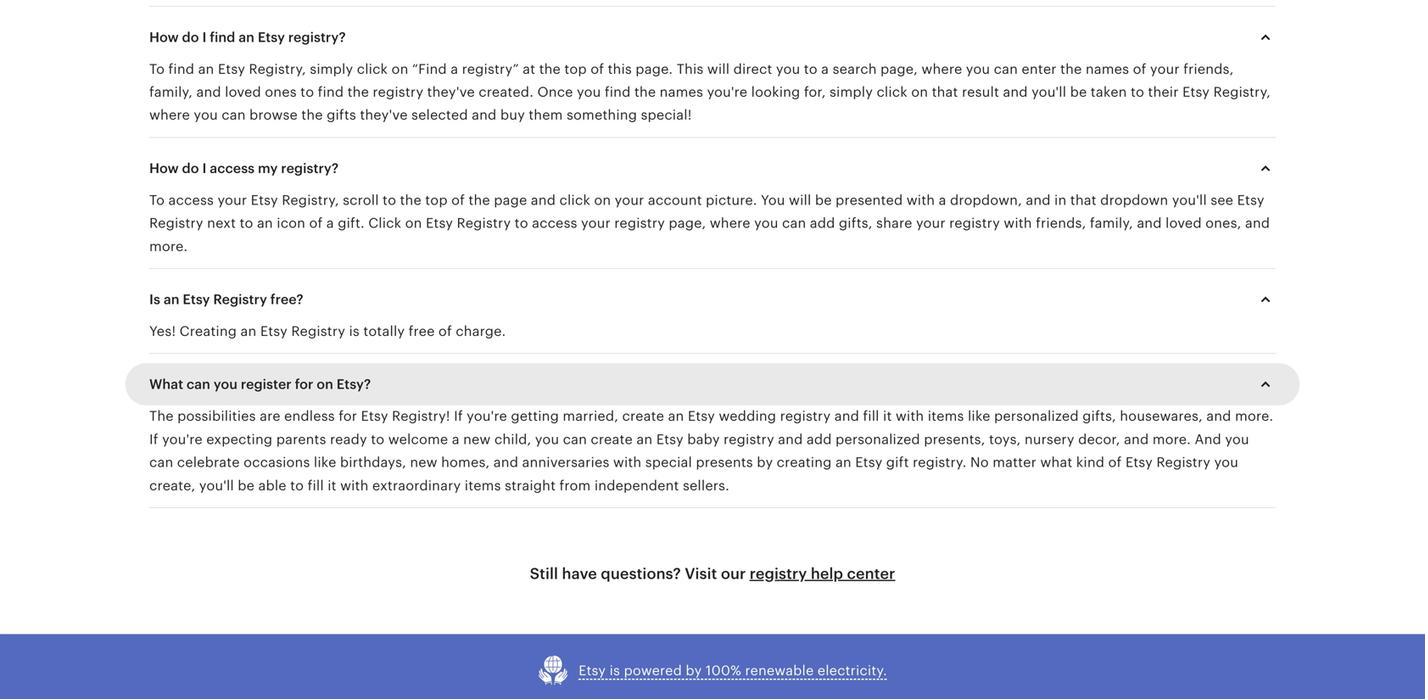 Task type: locate. For each thing, give the bounding box(es) containing it.
to inside to find an etsy registry, simply click on "find a registry" at the top of this page. this will direct you to a search page, where you can enter the names of your friends, family, and loved ones to find the registry they've created. once you find the names you're looking for, simply click on that result and you'll be taken to their etsy registry, where you can browse the gifts they've selected and buy them something special!
[[149, 61, 165, 77]]

0 horizontal spatial family,
[[149, 84, 193, 100]]

1 vertical spatial i
[[202, 161, 207, 176]]

registry, up ones
[[249, 61, 306, 77]]

1 vertical spatial top
[[425, 192, 448, 208]]

0 vertical spatial simply
[[310, 61, 353, 77]]

1 horizontal spatial you're
[[467, 409, 507, 424]]

like down ready
[[314, 455, 336, 470]]

family,
[[149, 84, 193, 100], [1090, 216, 1133, 231]]

1 horizontal spatial new
[[463, 432, 491, 447]]

click inside to access your etsy registry, scroll to the top of the page and click on your account picture. you will be presented with a dropdown, and in that dropdown you'll see etsy registry next to an icon of a gift. click on etsy registry to access your registry page, where you can add gifts, share your registry with friends, family, and loved ones, and more.
[[560, 192, 590, 208]]

0 vertical spatial that
[[932, 84, 958, 100]]

parents
[[276, 432, 326, 447]]

you're up child,
[[467, 409, 507, 424]]

page, right search
[[881, 61, 918, 77]]

center
[[847, 565, 895, 582]]

etsy left powered at left bottom
[[579, 663, 606, 678]]

top up the once
[[564, 61, 587, 77]]

it
[[883, 409, 892, 424], [328, 478, 337, 493]]

will right 'this'
[[707, 61, 730, 77]]

be
[[1070, 84, 1087, 100], [815, 192, 832, 208], [238, 478, 255, 493]]

yes! creating an etsy registry is totally free of charge.
[[149, 324, 506, 339]]

0 horizontal spatial where
[[149, 107, 190, 123]]

more. inside to access your etsy registry, scroll to the top of the page and click on your account picture. you will be presented with a dropdown, and in that dropdown you'll see etsy registry next to an icon of a gift. click on etsy registry to access your registry page, where you can add gifts, share your registry with friends, family, and loved ones, and more.
[[149, 239, 188, 254]]

1 vertical spatial for
[[339, 409, 357, 424]]

1 vertical spatial registry?
[[281, 161, 339, 176]]

2 vertical spatial be
[[238, 478, 255, 493]]

1 vertical spatial click
[[877, 84, 908, 100]]

gifts, up decor,
[[1083, 409, 1116, 424]]

a up for,
[[821, 61, 829, 77]]

0 horizontal spatial is
[[349, 324, 360, 339]]

2 vertical spatial where
[[710, 216, 751, 231]]

top
[[564, 61, 587, 77], [425, 192, 448, 208]]

1 horizontal spatial page,
[[881, 61, 918, 77]]

you inside what can you register for on etsy? dropdown button
[[214, 377, 238, 392]]

no
[[970, 455, 989, 470]]

1 i from the top
[[202, 30, 207, 45]]

new
[[463, 432, 491, 447], [410, 455, 438, 470]]

share
[[876, 216, 913, 231]]

you'll down enter
[[1032, 84, 1067, 100]]

etsy up baby
[[688, 409, 715, 424]]

a up homes,
[[452, 432, 460, 447]]

for inside 'the possibilities are endless for etsy registry! if you're getting married, create an etsy wedding registry and fill it with items like personalized gifts, housewares, and more. if you're expecting parents ready to welcome a new child, you can create an etsy baby registry and add personalized presents, toys, nursery decor, and more. and you can celebrate occasions like birthdays, new homes, and anniversaries with special presents by creating an etsy gift registry. no matter what kind of etsy registry you create, you'll be able to fill it with extraordinary items straight from independent sellers.'
[[339, 409, 357, 424]]

2 vertical spatial registry,
[[282, 192, 339, 208]]

etsy up ones
[[258, 30, 285, 45]]

items
[[928, 409, 964, 424], [465, 478, 501, 493]]

0 vertical spatial create
[[622, 409, 664, 424]]

i
[[202, 30, 207, 45], [202, 161, 207, 176]]

friends, inside to find an etsy registry, simply click on "find a registry" at the top of this page. this will direct you to a search page, where you can enter the names of your friends, family, and loved ones to find the registry they've created. once you find the names you're looking for, simply click on that result and you'll be taken to their etsy registry, where you can browse the gifts they've selected and buy them something special!
[[1184, 61, 1234, 77]]

you up possibilities
[[214, 377, 238, 392]]

1 vertical spatial is
[[610, 663, 620, 678]]

1 to from the top
[[149, 61, 165, 77]]

how do i access my registry? button
[[134, 148, 1291, 189]]

registry inside to find an etsy registry, simply click on "find a registry" at the top of this page. this will direct you to a search page, where you can enter the names of your friends, family, and loved ones to find the registry they've created. once you find the names you're looking for, simply click on that result and you'll be taken to their etsy registry, where you can browse the gifts they've selected and buy them something special!
[[373, 84, 423, 100]]

taken
[[1091, 84, 1127, 100]]

for inside dropdown button
[[295, 377, 313, 392]]

page,
[[881, 61, 918, 77], [669, 216, 706, 231]]

you up "something"
[[577, 84, 601, 100]]

your inside to find an etsy registry, simply click on "find a registry" at the top of this page. this will direct you to a search page, where you can enter the names of your friends, family, and loved ones to find the registry they've created. once you find the names you're looking for, simply click on that result and you'll be taken to their etsy registry, where you can browse the gifts they've selected and buy them something special!
[[1150, 61, 1180, 77]]

do for access
[[182, 161, 199, 176]]

etsy inside button
[[579, 663, 606, 678]]

be left presented
[[815, 192, 832, 208]]

0 vertical spatial access
[[210, 161, 255, 176]]

0 horizontal spatial gifts,
[[839, 216, 873, 231]]

loved left ones
[[225, 84, 261, 100]]

1 vertical spatial friends,
[[1036, 216, 1086, 231]]

in
[[1055, 192, 1067, 208]]

is
[[349, 324, 360, 339], [610, 663, 620, 678]]

2 do from the top
[[182, 161, 199, 176]]

0 horizontal spatial page,
[[669, 216, 706, 231]]

1 vertical spatial do
[[182, 161, 199, 176]]

1 horizontal spatial click
[[560, 192, 590, 208]]

can right what
[[187, 377, 210, 392]]

housewares,
[[1120, 409, 1203, 424]]

0 horizontal spatial friends,
[[1036, 216, 1086, 231]]

2 horizontal spatial you're
[[707, 84, 748, 100]]

2 horizontal spatial more.
[[1235, 409, 1274, 424]]

registry up creating
[[213, 292, 267, 307]]

0 vertical spatial add
[[810, 216, 835, 231]]

will right you
[[789, 192, 811, 208]]

registry down page
[[457, 216, 511, 231]]

creating
[[777, 455, 832, 470]]

is left powered at left bottom
[[610, 663, 620, 678]]

they've right gifts
[[360, 107, 408, 123]]

gifts, inside 'the possibilities are endless for etsy registry! if you're getting married, create an etsy wedding registry and fill it with items like personalized gifts, housewares, and more. if you're expecting parents ready to welcome a new child, you can create an etsy baby registry and add personalized presents, toys, nursery decor, and more. and you can celebrate occasions like birthdays, new homes, and anniversaries with special presents by creating an etsy gift registry. no matter what kind of etsy registry you create, you'll be able to fill it with extraordinary items straight from independent sellers.'
[[1083, 409, 1116, 424]]

be left able
[[238, 478, 255, 493]]

registry inside dropdown button
[[213, 292, 267, 307]]

loved inside to access your etsy registry, scroll to the top of the page and click on your account picture. you will be presented with a dropdown, and in that dropdown you'll see etsy registry next to an icon of a gift. click on etsy registry to access your registry page, where you can add gifts, share your registry with friends, family, and loved ones, and more.
[[1166, 216, 1202, 231]]

etsy up special
[[656, 432, 684, 447]]

2 vertical spatial more.
[[1153, 432, 1191, 447]]

registry?
[[288, 30, 346, 45], [281, 161, 339, 176]]

to inside to access your etsy registry, scroll to the top of the page and click on your account picture. you will be presented with a dropdown, and in that dropdown you'll see etsy registry next to an icon of a gift. click on etsy registry to access your registry page, where you can add gifts, share your registry with friends, family, and loved ones, and more.
[[149, 192, 165, 208]]

an
[[239, 30, 254, 45], [198, 61, 214, 77], [257, 216, 273, 231], [164, 292, 179, 307], [241, 324, 257, 339], [668, 409, 684, 424], [637, 432, 653, 447], [836, 455, 852, 470]]

0 vertical spatial it
[[883, 409, 892, 424]]

1 vertical spatial like
[[314, 455, 336, 470]]

by
[[757, 455, 773, 470], [686, 663, 702, 678]]

2 horizontal spatial be
[[1070, 84, 1087, 100]]

it down ready
[[328, 478, 337, 493]]

0 vertical spatial by
[[757, 455, 773, 470]]

to up birthdays,
[[371, 432, 385, 447]]

click
[[357, 61, 388, 77], [877, 84, 908, 100], [560, 192, 590, 208]]

simply down search
[[830, 84, 873, 100]]

a right ""find"
[[451, 61, 458, 77]]

to access your etsy registry, scroll to the top of the page and click on your account picture. you will be presented with a dropdown, and in that dropdown you'll see etsy registry next to an icon of a gift. click on etsy registry to access your registry page, where you can add gifts, share your registry with friends, family, and loved ones, and more.
[[149, 192, 1270, 254]]

a left dropdown,
[[939, 192, 946, 208]]

etsy down my
[[251, 192, 278, 208]]

free?
[[270, 292, 303, 307]]

1 vertical spatial you'll
[[1172, 192, 1207, 208]]

1 vertical spatial if
[[149, 432, 158, 447]]

0 horizontal spatial if
[[149, 432, 158, 447]]

0 vertical spatial friends,
[[1184, 61, 1234, 77]]

page, inside to access your etsy registry, scroll to the top of the page and click on your account picture. you will be presented with a dropdown, and in that dropdown you'll see etsy registry next to an icon of a gift. click on etsy registry to access your registry page, where you can add gifts, share your registry with friends, family, and loved ones, and more.
[[669, 216, 706, 231]]

by inside 'the possibilities are endless for etsy registry! if you're getting married, create an etsy wedding registry and fill it with items like personalized gifts, housewares, and more. if you're expecting parents ready to welcome a new child, you can create an etsy baby registry and add personalized presents, toys, nursery decor, and more. and you can celebrate occasions like birthdays, new homes, and anniversaries with special presents by creating an etsy gift registry. no matter what kind of etsy registry you create, you'll be able to fill it with extraordinary items straight from independent sellers.'
[[757, 455, 773, 470]]

registry
[[373, 84, 423, 100], [614, 216, 665, 231], [949, 216, 1000, 231], [780, 409, 831, 424], [724, 432, 774, 447], [750, 565, 807, 582]]

0 vertical spatial you're
[[707, 84, 748, 100]]

registry, for to access your etsy registry, scroll to the top of the page and click on your account picture. you will be presented with a dropdown, and in that dropdown you'll see etsy registry next to an icon of a gift. click on etsy registry to access your registry page, where you can add gifts, share your registry with friends, family, and loved ones, and more.
[[282, 192, 339, 208]]

celebrate
[[177, 455, 240, 470]]

on left account at the top
[[594, 192, 611, 208]]

1 vertical spatial loved
[[1166, 216, 1202, 231]]

access
[[210, 161, 255, 176], [168, 192, 214, 208], [532, 216, 577, 231]]

like up 'presents,'
[[968, 409, 991, 424]]

items up 'presents,'
[[928, 409, 964, 424]]

2 to from the top
[[149, 192, 165, 208]]

0 vertical spatial do
[[182, 30, 199, 45]]

i for access
[[202, 161, 207, 176]]

0 horizontal spatial for
[[295, 377, 313, 392]]

account
[[648, 192, 702, 208]]

1 vertical spatial where
[[149, 107, 190, 123]]

1 horizontal spatial names
[[1086, 61, 1129, 77]]

registry, right their
[[1214, 84, 1271, 100]]

by left "creating"
[[757, 455, 773, 470]]

powered
[[624, 663, 682, 678]]

you're
[[707, 84, 748, 100], [467, 409, 507, 424], [162, 432, 203, 447]]

1 vertical spatial create
[[591, 432, 633, 447]]

homes,
[[441, 455, 490, 470]]

baby
[[687, 432, 720, 447]]

registry, inside to access your etsy registry, scroll to the top of the page and click on your account picture. you will be presented with a dropdown, and in that dropdown you'll see etsy registry next to an icon of a gift. click on etsy registry to access your registry page, where you can add gifts, share your registry with friends, family, and loved ones, and more.
[[282, 192, 339, 208]]

2 how from the top
[[149, 161, 179, 176]]

on left ""find"
[[392, 61, 408, 77]]

0 vertical spatial registry,
[[249, 61, 306, 77]]

can left enter
[[994, 61, 1018, 77]]

registry down and
[[1157, 455, 1211, 470]]

enter
[[1022, 61, 1057, 77]]

add inside 'the possibilities are endless for etsy registry! if you're getting married, create an etsy wedding registry and fill it with items like personalized gifts, housewares, and more. if you're expecting parents ready to welcome a new child, you can create an etsy baby registry and add personalized presents, toys, nursery decor, and more. and you can celebrate occasions like birthdays, new homes, and anniversaries with special presents by creating an etsy gift registry. no matter what kind of etsy registry you create, you'll be able to fill it with extraordinary items straight from independent sellers.'
[[807, 432, 832, 447]]

to for to find an etsy registry, simply click on "find a registry" at the top of this page. this will direct you to a search page, where you can enter the names of your friends, family, and loved ones to find the registry they've created. once you find the names you're looking for, simply click on that result and you'll be taken to their etsy registry, where you can browse the gifts they've selected and buy them something special!
[[149, 61, 165, 77]]

wedding
[[719, 409, 776, 424]]

0 vertical spatial be
[[1070, 84, 1087, 100]]

new down welcome
[[410, 455, 438, 470]]

more.
[[149, 239, 188, 254], [1235, 409, 1274, 424], [1153, 432, 1191, 447]]

1 horizontal spatial by
[[757, 455, 773, 470]]

1 horizontal spatial you'll
[[1032, 84, 1067, 100]]

birthdays,
[[340, 455, 406, 470]]

gifts,
[[839, 216, 873, 231], [1083, 409, 1116, 424]]

can down you
[[782, 216, 806, 231]]

personalized up gift
[[836, 432, 920, 447]]

0 vertical spatial more.
[[149, 239, 188, 254]]

etsy right see
[[1237, 192, 1265, 208]]

registry inside 'the possibilities are endless for etsy registry! if you're getting married, create an etsy wedding registry and fill it with items like personalized gifts, housewares, and more. if you're expecting parents ready to welcome a new child, you can create an etsy baby registry and add personalized presents, toys, nursery decor, and more. and you can celebrate occasions like birthdays, new homes, and anniversaries with special presents by creating an etsy gift registry. no matter what kind of etsy registry you create, you'll be able to fill it with extraordinary items straight from independent sellers.'
[[1157, 455, 1211, 470]]

still have questions? visit our registry help center
[[530, 565, 895, 582]]

0 vertical spatial to
[[149, 61, 165, 77]]

gifts, down presented
[[839, 216, 873, 231]]

you inside to access your etsy registry, scroll to the top of the page and click on your account picture. you will be presented with a dropdown, and in that dropdown you'll see etsy registry next to an icon of a gift. click on etsy registry to access your registry page, where you can add gifts, share your registry with friends, family, and loved ones, and more.
[[754, 216, 778, 231]]

1 vertical spatial simply
[[830, 84, 873, 100]]

0 horizontal spatial names
[[660, 84, 703, 100]]

you down you
[[754, 216, 778, 231]]

click right page
[[560, 192, 590, 208]]

do for find
[[182, 30, 199, 45]]

decor,
[[1078, 432, 1120, 447]]

independent
[[595, 478, 679, 493]]

that right in
[[1071, 192, 1097, 208]]

2 vertical spatial you'll
[[199, 478, 234, 493]]

family, inside to access your etsy registry, scroll to the top of the page and click on your account picture. you will be presented with a dropdown, and in that dropdown you'll see etsy registry next to an icon of a gift. click on etsy registry to access your registry page, where you can add gifts, share your registry with friends, family, and loved ones, and more.
[[1090, 216, 1133, 231]]

1 horizontal spatial where
[[710, 216, 751, 231]]

1 vertical spatial by
[[686, 663, 702, 678]]

if right registry!
[[454, 409, 463, 424]]

1 vertical spatial add
[[807, 432, 832, 447]]

1 vertical spatial it
[[328, 478, 337, 493]]

family, inside to find an etsy registry, simply click on "find a registry" at the top of this page. this will direct you to a search page, where you can enter the names of your friends, family, and loved ones to find the registry they've created. once you find the names you're looking for, simply click on that result and you'll be taken to their etsy registry, where you can browse the gifts they've selected and buy them something special!
[[149, 84, 193, 100]]

and
[[196, 84, 221, 100], [1003, 84, 1028, 100], [472, 107, 497, 123], [531, 192, 556, 208], [1026, 192, 1051, 208], [1137, 216, 1162, 231], [1245, 216, 1270, 231], [835, 409, 859, 424], [1207, 409, 1232, 424], [778, 432, 803, 447], [1124, 432, 1149, 447], [494, 455, 518, 470]]

1 vertical spatial how
[[149, 161, 179, 176]]

totally
[[363, 324, 405, 339]]

where
[[922, 61, 962, 77], [149, 107, 190, 123], [710, 216, 751, 231]]

top left page
[[425, 192, 448, 208]]

special!
[[641, 107, 692, 123]]

ones
[[265, 84, 297, 100]]

etsy right click
[[426, 216, 453, 231]]

0 vertical spatial where
[[922, 61, 962, 77]]

personalized up 'nursery'
[[994, 409, 1079, 424]]

1 vertical spatial fill
[[308, 478, 324, 493]]

page
[[494, 192, 527, 208]]

a
[[451, 61, 458, 77], [821, 61, 829, 77], [939, 192, 946, 208], [326, 216, 334, 231], [452, 432, 460, 447]]

1 horizontal spatial will
[[789, 192, 811, 208]]

you'll inside to find an etsy registry, simply click on "find a registry" at the top of this page. this will direct you to a search page, where you can enter the names of your friends, family, and loved ones to find the registry they've created. once you find the names you're looking for, simply click on that result and you'll be taken to their etsy registry, where you can browse the gifts they've selected and buy them something special!
[[1032, 84, 1067, 100]]

create right married,
[[622, 409, 664, 424]]

with up independent
[[613, 455, 642, 470]]

1 horizontal spatial that
[[1071, 192, 1097, 208]]

dropdown
[[1101, 192, 1169, 208]]

is an etsy registry free? button
[[134, 279, 1291, 320]]

you'll down celebrate
[[199, 478, 234, 493]]

2 vertical spatial you're
[[162, 432, 203, 447]]

find inside dropdown button
[[210, 30, 235, 45]]

0 horizontal spatial you'll
[[199, 478, 234, 493]]

the
[[149, 409, 174, 424]]

etsy is powered by 100% renewable electricity.
[[579, 663, 887, 678]]

1 do from the top
[[182, 30, 199, 45]]

friends,
[[1184, 61, 1234, 77], [1036, 216, 1086, 231]]

gifts, inside to access your etsy registry, scroll to the top of the page and click on your account picture. you will be presented with a dropdown, and in that dropdown you'll see etsy registry next to an icon of a gift. click on etsy registry to access your registry page, where you can add gifts, share your registry with friends, family, and loved ones, and more.
[[839, 216, 873, 231]]

0 horizontal spatial new
[[410, 455, 438, 470]]

ones,
[[1206, 216, 1242, 231]]

by left 100% on the bottom of the page
[[686, 663, 702, 678]]

1 horizontal spatial it
[[883, 409, 892, 424]]

1 vertical spatial personalized
[[836, 432, 920, 447]]

etsy up creating
[[183, 292, 210, 307]]

1 horizontal spatial friends,
[[1184, 61, 1234, 77]]

how
[[149, 30, 179, 45], [149, 161, 179, 176]]

endless
[[284, 409, 335, 424]]

simply up gifts
[[310, 61, 353, 77]]

0 horizontal spatial be
[[238, 478, 255, 493]]

to find an etsy registry, simply click on "find a registry" at the top of this page. this will direct you to a search page, where you can enter the names of your friends, family, and loved ones to find the registry they've created. once you find the names you're looking for, simply click on that result and you'll be taken to their etsy registry, where you can browse the gifts they've selected and buy them something special!
[[149, 61, 1271, 123]]

1 vertical spatial will
[[789, 192, 811, 208]]

you'll left see
[[1172, 192, 1207, 208]]

are
[[260, 409, 281, 424]]

for up endless
[[295, 377, 313, 392]]

to for to access your etsy registry, scroll to the top of the page and click on your account picture. you will be presented with a dropdown, and in that dropdown you'll see etsy registry next to an icon of a gift. click on etsy registry to access your registry page, where you can add gifts, share your registry with friends, family, and loved ones, and more.
[[149, 192, 165, 208]]

loved left ones,
[[1166, 216, 1202, 231]]

0 horizontal spatial more.
[[149, 239, 188, 254]]

add up "creating"
[[807, 432, 832, 447]]

0 vertical spatial family,
[[149, 84, 193, 100]]

items down homes,
[[465, 478, 501, 493]]

0 horizontal spatial personalized
[[836, 432, 920, 447]]

what can you register for on etsy?
[[149, 377, 371, 392]]

0 horizontal spatial loved
[[225, 84, 261, 100]]

you're inside to find an etsy registry, simply click on "find a registry" at the top of this page. this will direct you to a search page, where you can enter the names of your friends, family, and loved ones to find the registry they've created. once you find the names you're looking for, simply click on that result and you'll be taken to their etsy registry, where you can browse the gifts they've selected and buy them something special!
[[707, 84, 748, 100]]

i for find
[[202, 30, 207, 45]]

the right "at"
[[539, 61, 561, 77]]

help
[[811, 565, 843, 582]]

2 i from the top
[[202, 161, 207, 176]]

for up ready
[[339, 409, 357, 424]]

1 horizontal spatial top
[[564, 61, 587, 77]]

0 vertical spatial i
[[202, 30, 207, 45]]

names down 'this'
[[660, 84, 703, 100]]

etsy up ready
[[361, 409, 388, 424]]

2 horizontal spatial where
[[922, 61, 962, 77]]

1 vertical spatial page,
[[669, 216, 706, 231]]

by inside button
[[686, 663, 702, 678]]

to
[[804, 61, 818, 77], [300, 84, 314, 100], [1131, 84, 1144, 100], [383, 192, 396, 208], [240, 216, 253, 231], [515, 216, 528, 231], [371, 432, 385, 447], [290, 478, 304, 493]]

toys,
[[989, 432, 1021, 447]]

1 horizontal spatial loved
[[1166, 216, 1202, 231]]

1 vertical spatial that
[[1071, 192, 1097, 208]]

an inside to find an etsy registry, simply click on "find a registry" at the top of this page. this will direct you to a search page, where you can enter the names of your friends, family, and loved ones to find the registry they've created. once you find the names you're looking for, simply click on that result and you'll be taken to their etsy registry, where you can browse the gifts they've selected and buy them something special!
[[198, 61, 214, 77]]

1 vertical spatial to
[[149, 192, 165, 208]]

etsy left gift
[[855, 455, 883, 470]]

registry
[[149, 216, 203, 231], [457, 216, 511, 231], [213, 292, 267, 307], [291, 324, 345, 339], [1157, 455, 1211, 470]]

1 horizontal spatial family,
[[1090, 216, 1133, 231]]

they've up 'selected'
[[427, 84, 475, 100]]

if down the
[[149, 432, 158, 447]]

be left taken
[[1070, 84, 1087, 100]]

you up the how do i access my registry?
[[194, 107, 218, 123]]

etsy right their
[[1183, 84, 1210, 100]]

1 how from the top
[[149, 30, 179, 45]]

how do i find an etsy registry? button
[[134, 17, 1291, 58]]

add inside to access your etsy registry, scroll to the top of the page and click on your account picture. you will be presented with a dropdown, and in that dropdown you'll see etsy registry next to an icon of a gift. click on etsy registry to access your registry page, where you can add gifts, share your registry with friends, family, and loved ones, and more.
[[810, 216, 835, 231]]

an inside to access your etsy registry, scroll to the top of the page and click on your account picture. you will be presented with a dropdown, and in that dropdown you'll see etsy registry next to an icon of a gift. click on etsy registry to access your registry page, where you can add gifts, share your registry with friends, family, and loved ones, and more.
[[257, 216, 273, 231]]

registry down ""find"
[[373, 84, 423, 100]]

1 vertical spatial be
[[815, 192, 832, 208]]

create down married,
[[591, 432, 633, 447]]

result
[[962, 84, 999, 100]]

for for endless
[[339, 409, 357, 424]]

how do i find an etsy registry?
[[149, 30, 346, 45]]

fill
[[863, 409, 879, 424], [308, 478, 324, 493]]

etsy down free?
[[260, 324, 288, 339]]

that left result at the top right of the page
[[932, 84, 958, 100]]

1 horizontal spatial gifts,
[[1083, 409, 1116, 424]]

add left share
[[810, 216, 835, 231]]

2 horizontal spatial you'll
[[1172, 192, 1207, 208]]

a left gift.
[[326, 216, 334, 231]]

is inside button
[[610, 663, 620, 678]]

0 vertical spatial will
[[707, 61, 730, 77]]



Task type: describe. For each thing, give the bounding box(es) containing it.
what can you register for on etsy? button
[[134, 364, 1291, 405]]

to up for,
[[804, 61, 818, 77]]

1 horizontal spatial items
[[928, 409, 964, 424]]

presented
[[836, 192, 903, 208]]

how do i access my registry?
[[149, 161, 339, 176]]

is
[[149, 292, 160, 307]]

have
[[562, 565, 597, 582]]

with up gift
[[896, 409, 924, 424]]

you'll inside 'the possibilities are endless for etsy registry! if you're getting married, create an etsy wedding registry and fill it with items like personalized gifts, housewares, and more. if you're expecting parents ready to welcome a new child, you can create an etsy baby registry and add personalized presents, toys, nursery decor, and more. and you can celebrate occasions like birthdays, new homes, and anniversaries with special presents by creating an etsy gift registry. no matter what kind of etsy registry you create, you'll be able to fill it with extraordinary items straight from independent sellers.'
[[199, 478, 234, 493]]

0 horizontal spatial like
[[314, 455, 336, 470]]

to up click
[[383, 192, 396, 208]]

can up create,
[[149, 455, 173, 470]]

create,
[[149, 478, 195, 493]]

registry right our
[[750, 565, 807, 582]]

to left their
[[1131, 84, 1144, 100]]

the up gifts
[[348, 84, 369, 100]]

can up anniversaries
[[563, 432, 587, 447]]

special
[[645, 455, 692, 470]]

registry left next
[[149, 216, 203, 231]]

registry!
[[392, 409, 450, 424]]

the left page
[[469, 192, 490, 208]]

1 horizontal spatial more.
[[1153, 432, 1191, 447]]

able
[[258, 478, 287, 493]]

can inside dropdown button
[[187, 377, 210, 392]]

top inside to find an etsy registry, simply click on "find a registry" at the top of this page. this will direct you to a search page, where you can enter the names of your friends, family, and loved ones to find the registry they've created. once you find the names you're looking for, simply click on that result and you'll be taken to their etsy registry, where you can browse the gifts they've selected and buy them something special!
[[564, 61, 587, 77]]

0 vertical spatial names
[[1086, 61, 1129, 77]]

renewable
[[745, 663, 814, 678]]

you down getting
[[535, 432, 559, 447]]

you
[[761, 192, 785, 208]]

"find
[[412, 61, 447, 77]]

browse
[[249, 107, 298, 123]]

occasions
[[244, 455, 310, 470]]

icon
[[277, 216, 306, 231]]

what
[[149, 377, 183, 392]]

gifts
[[327, 107, 356, 123]]

where inside to access your etsy registry, scroll to the top of the page and click on your account picture. you will be presented with a dropdown, and in that dropdown you'll see etsy registry next to an icon of a gift. click on etsy registry to access your registry page, where you can add gifts, share your registry with friends, family, and loved ones, and more.
[[710, 216, 751, 231]]

registry down account at the top
[[614, 216, 665, 231]]

looking
[[751, 84, 800, 100]]

0 vertical spatial they've
[[427, 84, 475, 100]]

for for register
[[295, 377, 313, 392]]

next
[[207, 216, 236, 231]]

the up click
[[400, 192, 422, 208]]

child,
[[494, 432, 531, 447]]

electricity.
[[818, 663, 887, 678]]

the down page.
[[635, 84, 656, 100]]

registry"
[[462, 61, 519, 77]]

presents,
[[924, 432, 985, 447]]

page.
[[636, 61, 673, 77]]

etsy?
[[337, 377, 371, 392]]

is an etsy registry free?
[[149, 292, 303, 307]]

be inside to access your etsy registry, scroll to the top of the page and click on your account picture. you will be presented with a dropdown, and in that dropdown you'll see etsy registry next to an icon of a gift. click on etsy registry to access your registry page, where you can add gifts, share your registry with friends, family, and loved ones, and more.
[[815, 192, 832, 208]]

on inside dropdown button
[[317, 377, 333, 392]]

selected
[[412, 107, 468, 123]]

the left gifts
[[301, 107, 323, 123]]

buy
[[500, 107, 525, 123]]

page, inside to find an etsy registry, simply click on "find a registry" at the top of this page. this will direct you to a search page, where you can enter the names of your friends, family, and loved ones to find the registry they've created. once you find the names you're looking for, simply click on that result and you'll be taken to their etsy registry, where you can browse the gifts they've selected and buy them something special!
[[881, 61, 918, 77]]

registry up "creating"
[[780, 409, 831, 424]]

register
[[241, 377, 292, 392]]

possibilities
[[177, 409, 256, 424]]

charge.
[[456, 324, 506, 339]]

their
[[1148, 84, 1179, 100]]

gift
[[886, 455, 909, 470]]

registry help center link
[[750, 565, 895, 582]]

nursery
[[1025, 432, 1075, 447]]

married,
[[563, 409, 619, 424]]

on left result at the top right of the page
[[911, 84, 928, 100]]

what
[[1040, 455, 1073, 470]]

how for how do i find an etsy registry?
[[149, 30, 179, 45]]

with down dropdown,
[[1004, 216, 1032, 231]]

you down and
[[1214, 455, 1239, 470]]

2 horizontal spatial click
[[877, 84, 908, 100]]

the right enter
[[1061, 61, 1082, 77]]

welcome
[[388, 432, 448, 447]]

a inside 'the possibilities are endless for etsy registry! if you're getting married, create an etsy wedding registry and fill it with items like personalized gifts, housewares, and more. if you're expecting parents ready to welcome a new child, you can create an etsy baby registry and add personalized presents, toys, nursery decor, and more. and you can celebrate occasions like birthdays, new homes, and anniversaries with special presents by creating an etsy gift registry. no matter what kind of etsy registry you create, you'll be able to fill it with extraordinary items straight from independent sellers.'
[[452, 432, 460, 447]]

loved inside to find an etsy registry, simply click on "find a registry" at the top of this page. this will direct you to a search page, where you can enter the names of your friends, family, and loved ones to find the registry they've created. once you find the names you're looking for, simply click on that result and you'll be taken to their etsy registry, where you can browse the gifts they've selected and buy them something special!
[[225, 84, 261, 100]]

can inside to access your etsy registry, scroll to the top of the page and click on your account picture. you will be presented with a dropdown, and in that dropdown you'll see etsy registry next to an icon of a gift. click on etsy registry to access your registry page, where you can add gifts, share your registry with friends, family, and loved ones, and more.
[[782, 216, 806, 231]]

visit
[[685, 565, 717, 582]]

getting
[[511, 409, 559, 424]]

how for how do i access my registry?
[[149, 161, 179, 176]]

that inside to access your etsy registry, scroll to the top of the page and click on your account picture. you will be presented with a dropdown, and in that dropdown you'll see etsy registry next to an icon of a gift. click on etsy registry to access your registry page, where you can add gifts, share your registry with friends, family, and loved ones, and more.
[[1071, 192, 1097, 208]]

0 horizontal spatial simply
[[310, 61, 353, 77]]

creating
[[180, 324, 237, 339]]

0 vertical spatial new
[[463, 432, 491, 447]]

picture.
[[706, 192, 757, 208]]

expecting
[[206, 432, 273, 447]]

etsy is powered by 100% renewable electricity. button
[[538, 654, 887, 687]]

you'll inside to access your etsy registry, scroll to the top of the page and click on your account picture. you will be presented with a dropdown, and in that dropdown you'll see etsy registry next to an icon of a gift. click on etsy registry to access your registry page, where you can add gifts, share your registry with friends, family, and loved ones, and more.
[[1172, 192, 1207, 208]]

2 vertical spatial access
[[532, 216, 577, 231]]

top inside to access your etsy registry, scroll to the top of the page and click on your account picture. you will be presented with a dropdown, and in that dropdown you'll see etsy registry next to an icon of a gift. click on etsy registry to access your registry page, where you can add gifts, share your registry with friends, family, and loved ones, and more.
[[425, 192, 448, 208]]

to down page
[[515, 216, 528, 231]]

this
[[608, 61, 632, 77]]

with up share
[[907, 192, 935, 208]]

0 horizontal spatial it
[[328, 478, 337, 493]]

once
[[537, 84, 573, 100]]

friends, inside to access your etsy registry, scroll to the top of the page and click on your account picture. you will be presented with a dropdown, and in that dropdown you'll see etsy registry next to an icon of a gift. click on etsy registry to access your registry page, where you can add gifts, share your registry with friends, family, and loved ones, and more.
[[1036, 216, 1086, 231]]

created.
[[479, 84, 534, 100]]

1 vertical spatial more.
[[1235, 409, 1274, 424]]

to right able
[[290, 478, 304, 493]]

1 vertical spatial registry,
[[1214, 84, 1271, 100]]

them
[[529, 107, 563, 123]]

etsy right kind
[[1126, 455, 1153, 470]]

0 vertical spatial fill
[[863, 409, 879, 424]]

be inside 'the possibilities are endless for etsy registry! if you're getting married, create an etsy wedding registry and fill it with items like personalized gifts, housewares, and more. if you're expecting parents ready to welcome a new child, you can create an etsy baby registry and add personalized presents, toys, nursery decor, and more. and you can celebrate occasions like birthdays, new homes, and anniversaries with special presents by creating an etsy gift registry. no matter what kind of etsy registry you create, you'll be able to fill it with extraordinary items straight from independent sellers.'
[[238, 478, 255, 493]]

0 vertical spatial is
[[349, 324, 360, 339]]

1 horizontal spatial simply
[[830, 84, 873, 100]]

at
[[523, 61, 535, 77]]

can left the browse
[[222, 107, 246, 123]]

search
[[833, 61, 877, 77]]

1 vertical spatial you're
[[467, 409, 507, 424]]

0 horizontal spatial items
[[465, 478, 501, 493]]

still
[[530, 565, 558, 582]]

of inside 'the possibilities are endless for etsy registry! if you're getting married, create an etsy wedding registry and fill it with items like personalized gifts, housewares, and more. if you're expecting parents ready to welcome a new child, you can create an etsy baby registry and add personalized presents, toys, nursery decor, and more. and you can celebrate occasions like birthdays, new homes, and anniversaries with special presents by creating an etsy gift registry. no matter what kind of etsy registry you create, you'll be able to fill it with extraordinary items straight from independent sellers.'
[[1108, 455, 1122, 470]]

to right ones
[[300, 84, 314, 100]]

0 vertical spatial click
[[357, 61, 388, 77]]

gift.
[[338, 216, 365, 231]]

0 horizontal spatial they've
[[360, 107, 408, 123]]

registry down wedding
[[724, 432, 774, 447]]

1 horizontal spatial like
[[968, 409, 991, 424]]

you right and
[[1225, 432, 1249, 447]]

from
[[560, 478, 591, 493]]

you up looking
[[776, 61, 800, 77]]

this
[[677, 61, 704, 77]]

access inside dropdown button
[[210, 161, 255, 176]]

sellers.
[[683, 478, 730, 493]]

questions?
[[601, 565, 681, 582]]

my
[[258, 161, 278, 176]]

will inside to access your etsy registry, scroll to the top of the page and click on your account picture. you will be presented with a dropdown, and in that dropdown you'll see etsy registry next to an icon of a gift. click on etsy registry to access your registry page, where you can add gifts, share your registry with friends, family, and loved ones, and more.
[[789, 192, 811, 208]]

matter
[[993, 455, 1037, 470]]

on right click
[[405, 216, 422, 231]]

you up result at the top right of the page
[[966, 61, 990, 77]]

yes!
[[149, 324, 176, 339]]

1 vertical spatial access
[[168, 192, 214, 208]]

1 vertical spatial names
[[660, 84, 703, 100]]

extraordinary
[[372, 478, 461, 493]]

etsy down how do i find an etsy registry?
[[218, 61, 245, 77]]

0 vertical spatial registry?
[[288, 30, 346, 45]]

direct
[[734, 61, 772, 77]]

and
[[1195, 432, 1222, 447]]

0 vertical spatial if
[[454, 409, 463, 424]]

be inside to find an etsy registry, simply click on "find a registry" at the top of this page. this will direct you to a search page, where you can enter the names of your friends, family, and loved ones to find the registry they've created. once you find the names you're looking for, simply click on that result and you'll be taken to their etsy registry, where you can browse the gifts they've selected and buy them something special!
[[1070, 84, 1087, 100]]

kind
[[1076, 455, 1105, 470]]

registry down free?
[[291, 324, 345, 339]]

that inside to find an etsy registry, simply click on "find a registry" at the top of this page. this will direct you to a search page, where you can enter the names of your friends, family, and loved ones to find the registry they've created. once you find the names you're looking for, simply click on that result and you'll be taken to their etsy registry, where you can browse the gifts they've selected and buy them something special!
[[932, 84, 958, 100]]

presents
[[696, 455, 753, 470]]

for,
[[804, 84, 826, 100]]

registry.
[[913, 455, 967, 470]]

free
[[409, 324, 435, 339]]

1 vertical spatial new
[[410, 455, 438, 470]]

see
[[1211, 192, 1234, 208]]

with down birthdays,
[[340, 478, 369, 493]]

scroll
[[343, 192, 379, 208]]

will inside to find an etsy registry, simply click on "find a registry" at the top of this page. this will direct you to a search page, where you can enter the names of your friends, family, and loved ones to find the registry they've created. once you find the names you're looking for, simply click on that result and you'll be taken to their etsy registry, where you can browse the gifts they've selected and buy them something special!
[[707, 61, 730, 77]]

1 horizontal spatial personalized
[[994, 409, 1079, 424]]

registry down dropdown,
[[949, 216, 1000, 231]]

to right next
[[240, 216, 253, 231]]

registry, for to find an etsy registry, simply click on "find a registry" at the top of this page. this will direct you to a search page, where you can enter the names of your friends, family, and loved ones to find the registry they've created. once you find the names you're looking for, simply click on that result and you'll be taken to their etsy registry, where you can browse the gifts they've selected and buy them something special!
[[249, 61, 306, 77]]



Task type: vqa. For each thing, say whether or not it's contained in the screenshot.
How do I access my registry? dropdown button
yes



